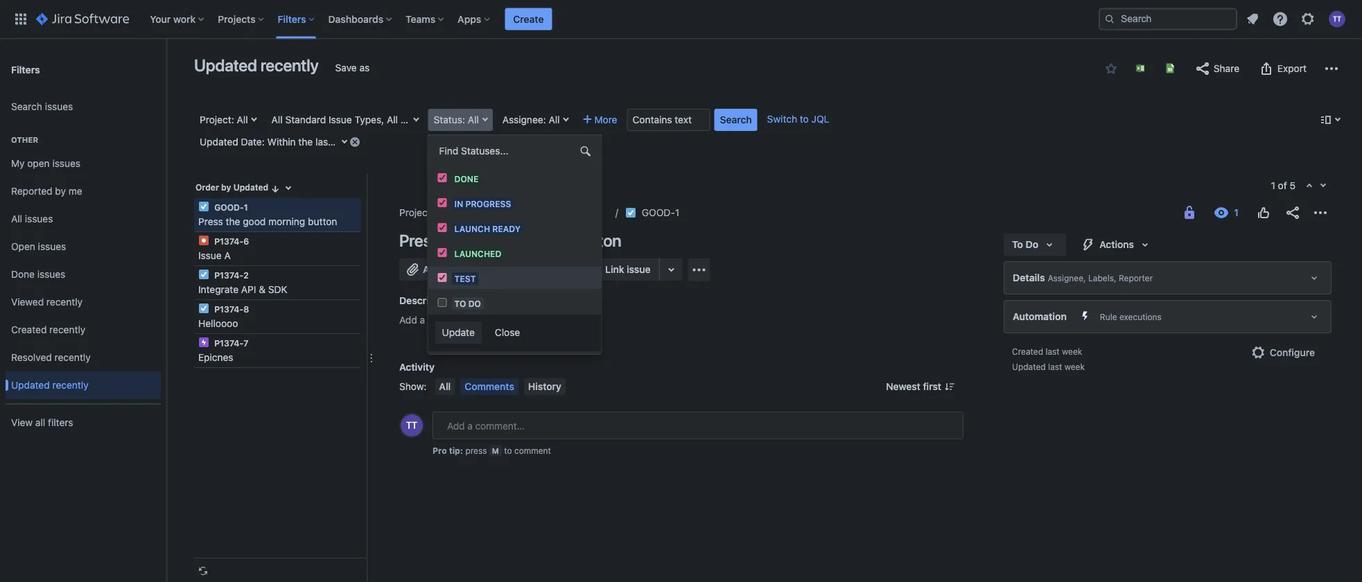 Task type: vqa. For each thing, say whether or not it's contained in the screenshot.
Search issues's Search
yes



Task type: locate. For each thing, give the bounding box(es) containing it.
all right status:
[[468, 114, 479, 125]]

history
[[528, 381, 562, 392]]

p1374- up epicnes
[[214, 338, 243, 348]]

updated down project:
[[200, 136, 238, 148]]

1 horizontal spatial created
[[1012, 347, 1043, 356]]

child
[[519, 264, 541, 275]]

updated recently down resolved recently
[[11, 380, 89, 391]]

p1374-8
[[212, 304, 249, 314]]

0 horizontal spatial projects
[[218, 13, 256, 25]]

launched
[[455, 249, 501, 258]]

all issues
[[11, 213, 53, 225]]

updated down resolved on the left bottom of page
[[11, 380, 50, 391]]

updated recently down the projects dropdown button
[[194, 55, 319, 75]]

menu bar
[[432, 379, 568, 395]]

created recently
[[11, 324, 86, 336]]

0 vertical spatial do
[[1026, 239, 1039, 250]]

comments
[[465, 381, 514, 392]]

task image left good-1 link on the top left
[[625, 207, 636, 218]]

sdk
[[268, 284, 288, 295]]

0 vertical spatial to
[[800, 113, 809, 125]]

0 vertical spatial updated recently
[[194, 55, 319, 75]]

1 horizontal spatial to
[[1012, 239, 1023, 250]]

1 horizontal spatial filters
[[278, 13, 306, 25]]

add down launched
[[491, 264, 509, 275]]

1 vertical spatial press the good morning button
[[399, 231, 622, 250]]

last for the
[[316, 136, 331, 148]]

0 horizontal spatial add
[[399, 314, 417, 326]]

issues right the open
[[38, 241, 66, 252]]

search left switch
[[720, 114, 752, 125]]

2 task image from the top
[[198, 303, 209, 314]]

all
[[237, 114, 248, 125], [272, 114, 283, 125], [387, 114, 398, 125], [468, 114, 479, 125], [549, 114, 560, 125], [11, 213, 22, 225], [439, 381, 451, 392]]

by inside other group
[[55, 186, 66, 197]]

0 vertical spatial search
[[11, 101, 42, 112]]

your work
[[150, 13, 196, 25]]

0 vertical spatial to do
[[1012, 239, 1039, 250]]

order by updated link
[[194, 179, 282, 196]]

done for done issues
[[11, 269, 35, 280]]

task image
[[198, 201, 209, 212], [625, 207, 636, 218]]

None checkbox
[[438, 223, 447, 232], [438, 273, 447, 282], [438, 223, 447, 232], [438, 273, 447, 282]]

to do up details
[[1012, 239, 1039, 250]]

1 vertical spatial projects
[[399, 207, 436, 218]]

2 horizontal spatial issue
[[445, 114, 468, 125]]

issue
[[329, 114, 352, 125], [445, 114, 468, 125], [198, 250, 222, 261]]

more button
[[578, 109, 623, 131]]

good up 6
[[243, 216, 266, 227]]

your profile and settings image
[[1329, 11, 1346, 27]]

updated inside other group
[[11, 380, 50, 391]]

press up the bug "image"
[[198, 216, 223, 227]]

morning
[[268, 216, 305, 227], [511, 231, 571, 250]]

press the good morning button down the goodmorning in the left top of the page
[[399, 231, 622, 250]]

1 horizontal spatial to do
[[1012, 239, 1039, 250]]

date:
[[241, 136, 265, 148]]

updated down automation
[[1012, 362, 1046, 372]]

do up "description..."
[[468, 299, 481, 308]]

good-1 up link web pages and more image
[[642, 207, 680, 218]]

open issues
[[11, 241, 66, 252]]

a down description
[[420, 314, 425, 326]]

4 p1374- from the top
[[214, 338, 243, 348]]

banner containing your work
[[0, 0, 1362, 39]]

notifications image
[[1244, 11, 1261, 27]]

0 horizontal spatial press
[[198, 216, 223, 227]]

all up date:
[[237, 114, 248, 125]]

1 horizontal spatial good-
[[642, 207, 675, 218]]

add down description
[[399, 314, 417, 326]]

1 horizontal spatial projects
[[399, 207, 436, 218]]

0 horizontal spatial updated recently
[[11, 380, 89, 391]]

1 horizontal spatial done
[[455, 174, 479, 184]]

by right order
[[221, 183, 231, 192]]

to left the jql
[[800, 113, 809, 125]]

apps
[[458, 13, 481, 25]]

add for add a child issue
[[491, 264, 509, 275]]

task image
[[198, 269, 209, 280], [198, 303, 209, 314]]

all right show:
[[439, 381, 451, 392]]

issue right sub-
[[445, 114, 468, 125]]

0 horizontal spatial by
[[55, 186, 66, 197]]

1 horizontal spatial updated recently
[[194, 55, 319, 75]]

issue up remove criteria "image"
[[329, 114, 352, 125]]

0 vertical spatial press the good morning button
[[198, 216, 337, 227]]

recently up created recently
[[46, 296, 83, 308]]

create button
[[505, 8, 552, 30]]

my open issues
[[11, 158, 80, 169]]

all standard issue types,                                 all sub-task issue types,                                 bug,                                 epic,                                 story,                                 task button
[[266, 109, 600, 131]]

1 task from the left
[[422, 114, 442, 125]]

status:
[[434, 114, 465, 125]]

good-1 down 'order by updated'
[[212, 202, 248, 212]]

view all filters
[[11, 417, 73, 429]]

0 horizontal spatial the
[[226, 216, 240, 227]]

search for search issues
[[11, 101, 42, 112]]

add
[[491, 264, 509, 275], [399, 314, 417, 326]]

0 vertical spatial projects
[[218, 13, 256, 25]]

goodmorning
[[469, 207, 530, 218]]

issues up the open issues
[[25, 213, 53, 225]]

good- down 'order by updated'
[[214, 202, 244, 212]]

all
[[35, 417, 45, 429]]

1 vertical spatial add
[[399, 314, 417, 326]]

to right 'm'
[[504, 446, 512, 456]]

automation
[[1013, 311, 1067, 322]]

0 horizontal spatial search
[[11, 101, 42, 112]]

filters right the projects dropdown button
[[278, 13, 306, 25]]

1 vertical spatial search
[[720, 114, 752, 125]]

remove criteria image
[[349, 136, 361, 147]]

1 up link web pages and more image
[[675, 207, 680, 218]]

the down the goodmorning image on the top
[[443, 231, 466, 250]]

2 vertical spatial last
[[1048, 362, 1062, 372]]

created inside created last week updated last week
[[1012, 347, 1043, 356]]

0 horizontal spatial to do
[[455, 299, 481, 308]]

labels,
[[1088, 273, 1117, 283]]

task image for helloooo
[[198, 303, 209, 314]]

to up "description..."
[[455, 299, 466, 308]]

to do inside dropdown button
[[1012, 239, 1039, 250]]

2 p1374- from the top
[[214, 270, 243, 280]]

updated recently link
[[6, 372, 161, 399]]

tip:
[[449, 446, 463, 456]]

m
[[492, 446, 499, 456]]

good-1
[[212, 202, 248, 212], [642, 207, 680, 218]]

0 vertical spatial created
[[11, 324, 47, 336]]

issue down the bug "image"
[[198, 250, 222, 261]]

other group
[[6, 121, 161, 404]]

1 horizontal spatial to
[[800, 113, 809, 125]]

good
[[243, 216, 266, 227], [470, 231, 507, 250]]

open in microsoft excel image
[[1135, 63, 1146, 74]]

status: all
[[434, 114, 479, 125]]

not available - this is the first issue image
[[1304, 181, 1315, 192]]

by left me
[[55, 186, 66, 197]]

resolved recently
[[11, 352, 91, 363]]

done up the in
[[455, 174, 479, 184]]

None submit
[[435, 322, 482, 344]]

1 vertical spatial morning
[[511, 231, 571, 250]]

add a child issue
[[491, 264, 568, 275]]

sidebar navigation image
[[151, 55, 182, 83]]

p1374- up integrate
[[214, 270, 243, 280]]

1 horizontal spatial task
[[579, 114, 600, 125]]

reported
[[11, 186, 52, 197]]

0 horizontal spatial task
[[422, 114, 442, 125]]

a
[[511, 264, 517, 275], [420, 314, 425, 326]]

1 vertical spatial to
[[504, 446, 512, 456]]

done
[[455, 174, 479, 184], [11, 269, 35, 280]]

1 horizontal spatial press the good morning button
[[399, 231, 622, 250]]

1 vertical spatial updated recently
[[11, 380, 89, 391]]

morning down small icon
[[268, 216, 305, 227]]

button
[[308, 216, 337, 227], [574, 231, 622, 250]]

1 types, from the left
[[355, 114, 384, 125]]

issue right child
[[544, 264, 568, 275]]

1 horizontal spatial press
[[399, 231, 439, 250]]

created down automation
[[1012, 347, 1043, 356]]

projects
[[218, 13, 256, 25], [399, 207, 436, 218]]

recently for created recently link
[[49, 324, 86, 336]]

updated
[[194, 55, 257, 75], [200, 136, 238, 148], [233, 183, 268, 192], [1012, 362, 1046, 372], [11, 380, 50, 391]]

0 vertical spatial press
[[198, 216, 223, 227]]

1 down order by updated link on the left of page
[[244, 202, 248, 212]]

issues for done issues
[[37, 269, 65, 280]]

Add a comment… field
[[433, 412, 964, 440]]

0 vertical spatial last
[[316, 136, 331, 148]]

0 horizontal spatial morning
[[268, 216, 305, 227]]

recently down viewed recently link
[[49, 324, 86, 336]]

3 p1374- from the top
[[214, 304, 243, 314]]

0 horizontal spatial to
[[455, 299, 466, 308]]

2 vertical spatial the
[[443, 231, 466, 250]]

1 task image from the top
[[198, 269, 209, 280]]

0 horizontal spatial done
[[11, 269, 35, 280]]

search up other
[[11, 101, 42, 112]]

0 vertical spatial done
[[455, 174, 479, 184]]

configure
[[1270, 347, 1315, 358]]

issues
[[45, 101, 73, 112], [52, 158, 80, 169], [25, 213, 53, 225], [38, 241, 66, 252], [37, 269, 65, 280]]

press
[[465, 446, 487, 456]]

1 horizontal spatial do
[[1026, 239, 1039, 250]]

2 vertical spatial week
[[1065, 362, 1085, 372]]

the
[[298, 136, 313, 148], [226, 216, 240, 227], [443, 231, 466, 250]]

good-
[[214, 202, 244, 212], [642, 207, 675, 218]]

p1374- up a
[[214, 236, 243, 246]]

0 vertical spatial the
[[298, 136, 313, 148]]

the down standard
[[298, 136, 313, 148]]

to up details
[[1012, 239, 1023, 250]]

to do up "description..."
[[455, 299, 481, 308]]

0 vertical spatial button
[[308, 216, 337, 227]]

projects inside dropdown button
[[218, 13, 256, 25]]

issues right open
[[52, 158, 80, 169]]

to inside dropdown button
[[1012, 239, 1023, 250]]

all issues link
[[6, 205, 161, 233]]

press
[[198, 216, 223, 227], [399, 231, 439, 250]]

press down projects link
[[399, 231, 439, 250]]

search inside button
[[720, 114, 752, 125]]

a for description...
[[420, 314, 425, 326]]

task image up helloooo
[[198, 303, 209, 314]]

updated inside created last week updated last week
[[1012, 362, 1046, 372]]

all button
[[435, 379, 455, 395]]

done down the open
[[11, 269, 35, 280]]

0 vertical spatial a
[[511, 264, 517, 275]]

do inside dropdown button
[[1026, 239, 1039, 250]]

1 vertical spatial to do
[[455, 299, 481, 308]]

1 vertical spatial task image
[[198, 303, 209, 314]]

1 p1374- from the top
[[214, 236, 243, 246]]

0 vertical spatial good
[[243, 216, 266, 227]]

1 vertical spatial last
[[1046, 347, 1060, 356]]

assignee: all
[[503, 114, 560, 125]]

jira software image
[[36, 11, 129, 27], [36, 11, 129, 27]]

good- left copy link to issue image
[[642, 207, 675, 218]]

recently for resolved recently link
[[54, 352, 91, 363]]

reported by me
[[11, 186, 82, 197]]

0 horizontal spatial button
[[308, 216, 337, 227]]

projects left the goodmorning image on the top
[[399, 207, 436, 218]]

1 vertical spatial created
[[1012, 347, 1043, 356]]

issues up viewed recently
[[37, 269, 65, 280]]

1 vertical spatial week
[[1062, 347, 1082, 356]]

work
[[173, 13, 196, 25]]

0 horizontal spatial to
[[504, 446, 512, 456]]

0 vertical spatial add
[[491, 264, 509, 275]]

all inside other group
[[11, 213, 22, 225]]

within
[[267, 136, 296, 148]]

1 vertical spatial done
[[11, 269, 35, 280]]

add app image
[[691, 262, 708, 278]]

search button
[[714, 109, 758, 131]]

1 vertical spatial press
[[399, 231, 439, 250]]

1 horizontal spatial search
[[720, 114, 752, 125]]

issues up 'my open issues'
[[45, 101, 73, 112]]

0 horizontal spatial types,
[[355, 114, 384, 125]]

switch to jql
[[767, 113, 830, 125]]

good down goodmorning link
[[470, 231, 507, 250]]

share
[[1214, 63, 1240, 74]]

created down viewed
[[11, 324, 47, 336]]

0 vertical spatial to
[[1012, 239, 1023, 250]]

1 issue from the left
[[544, 264, 568, 275]]

1 horizontal spatial issue
[[627, 264, 651, 275]]

0 horizontal spatial issue
[[544, 264, 568, 275]]

task image up integrate
[[198, 269, 209, 280]]

1 horizontal spatial a
[[511, 264, 517, 275]]

done for done
[[455, 174, 479, 184]]

0 horizontal spatial a
[[420, 314, 425, 326]]

1 horizontal spatial by
[[221, 183, 231, 192]]

do
[[1026, 239, 1039, 250], [468, 299, 481, 308]]

p1374- up helloooo
[[214, 304, 243, 314]]

None checkbox
[[438, 173, 447, 182], [438, 198, 447, 207], [438, 248, 447, 257], [438, 298, 447, 307], [438, 173, 447, 182], [438, 198, 447, 207], [438, 248, 447, 257], [438, 298, 447, 307]]

to
[[1012, 239, 1023, 250], [455, 299, 466, 308]]

the up p1374-6
[[226, 216, 240, 227]]

done inside other group
[[11, 269, 35, 280]]

0 vertical spatial task image
[[198, 269, 209, 280]]

1 horizontal spatial types,
[[471, 114, 501, 125]]

add inside button
[[491, 264, 509, 275]]

filters up search issues
[[11, 64, 40, 75]]

1 vertical spatial button
[[574, 231, 622, 250]]

last
[[316, 136, 331, 148], [1046, 347, 1060, 356], [1048, 362, 1062, 372]]

morning up child
[[511, 231, 571, 250]]

standard
[[285, 114, 326, 125]]

last for updated
[[1048, 362, 1062, 372]]

banner
[[0, 0, 1362, 39]]

first
[[923, 381, 942, 392]]

show:
[[399, 381, 427, 392]]

issue a
[[198, 250, 231, 261]]

press the good morning button up 6
[[198, 216, 337, 227]]

issues for all issues
[[25, 213, 53, 225]]

recently down created recently link
[[54, 352, 91, 363]]

issues for open issues
[[38, 241, 66, 252]]

issue right link
[[627, 264, 651, 275]]

resolved recently link
[[6, 344, 161, 372]]

1 horizontal spatial add
[[491, 264, 509, 275]]

good-1 link
[[642, 205, 680, 221]]

all up the open
[[11, 213, 22, 225]]

projects right work
[[218, 13, 256, 25]]

api
[[241, 284, 256, 295]]

0 horizontal spatial filters
[[11, 64, 40, 75]]

created
[[11, 324, 47, 336], [1012, 347, 1043, 356]]

recently down resolved recently link
[[52, 380, 89, 391]]

1 horizontal spatial good
[[470, 231, 507, 250]]

a inside button
[[511, 264, 517, 275]]

0 horizontal spatial created
[[11, 324, 47, 336]]

a left child
[[511, 264, 517, 275]]

task image down order
[[198, 201, 209, 212]]

small image
[[1106, 63, 1117, 74]]

types, up remove criteria "image"
[[355, 114, 384, 125]]

do up details
[[1026, 239, 1039, 250]]

integrate
[[198, 284, 239, 295]]

open
[[11, 241, 35, 252]]

description
[[399, 295, 453, 306]]

week
[[341, 136, 364, 148], [1062, 347, 1082, 356], [1065, 362, 1085, 372]]

all left sub-
[[387, 114, 398, 125]]

1 vertical spatial a
[[420, 314, 425, 326]]

0 horizontal spatial press the good morning button
[[198, 216, 337, 227]]

0 vertical spatial filters
[[278, 13, 306, 25]]

copy link to issue image
[[677, 207, 688, 218]]

created inside other group
[[11, 324, 47, 336]]

types, left bug, at left top
[[471, 114, 501, 125]]

1 vertical spatial do
[[468, 299, 481, 308]]

updated recently inside other group
[[11, 380, 89, 391]]



Task type: describe. For each thing, give the bounding box(es) containing it.
p1374- for helloooo
[[214, 304, 243, 314]]

launch ready
[[455, 224, 521, 234]]

in progress
[[455, 199, 511, 209]]

filters button
[[274, 8, 320, 30]]

epic image
[[198, 337, 209, 348]]

1 horizontal spatial button
[[574, 231, 622, 250]]

projects button
[[214, 8, 269, 30]]

search for search
[[720, 114, 752, 125]]

p1374-7
[[212, 338, 248, 348]]

appswitcher icon image
[[12, 11, 29, 27]]

all up within at the left top of page
[[272, 114, 283, 125]]

Search field
[[1099, 8, 1238, 30]]

reporter
[[1119, 273, 1153, 283]]

attach button
[[399, 259, 461, 281]]

view
[[11, 417, 33, 429]]

automation element
[[1004, 300, 1332, 333]]

p1374-6
[[212, 236, 249, 246]]

recently for updated recently link
[[52, 380, 89, 391]]

0 horizontal spatial good
[[243, 216, 266, 227]]

a
[[224, 250, 231, 261]]

open in google sheets image
[[1165, 63, 1176, 74]]

me
[[68, 186, 82, 197]]

all inside "button"
[[439, 381, 451, 392]]

settings image
[[1300, 11, 1317, 27]]

updated left small icon
[[233, 183, 268, 192]]

link web pages and more image
[[663, 261, 680, 278]]

pro tip: press m to comment
[[433, 446, 551, 456]]

close link
[[488, 322, 527, 345]]

by for reported
[[55, 186, 66, 197]]

epic,
[[526, 114, 548, 125]]

1 horizontal spatial task image
[[625, 207, 636, 218]]

6
[[243, 236, 249, 246]]

as
[[359, 62, 370, 73]]

launch
[[455, 224, 490, 234]]

0 horizontal spatial issue
[[198, 250, 222, 261]]

export button
[[1251, 58, 1314, 80]]

my
[[11, 158, 25, 169]]

2 issue from the left
[[627, 264, 651, 275]]

rule
[[1100, 312, 1117, 322]]

add a child issue button
[[467, 259, 576, 281]]

export
[[1278, 63, 1307, 74]]

progress
[[466, 199, 511, 209]]

projects for the projects dropdown button
[[218, 13, 256, 25]]

viewed recently
[[11, 296, 83, 308]]

bug image
[[198, 235, 209, 246]]

to do button
[[1004, 234, 1066, 256]]

open issues link
[[6, 233, 161, 261]]

Find Statuses... field
[[435, 141, 595, 161]]

8
[[243, 304, 249, 314]]

teams button
[[402, 8, 449, 30]]

configure link
[[1242, 342, 1324, 364]]

story,
[[551, 114, 577, 125]]

small image
[[270, 183, 281, 194]]

task image for integrate api & sdk
[[198, 269, 209, 280]]

updated date: within the last 1 week
[[200, 136, 364, 148]]

done issues
[[11, 269, 65, 280]]

created for created recently
[[11, 324, 47, 336]]

newest first button
[[878, 379, 964, 395]]

add for add a description...
[[399, 314, 417, 326]]

1 horizontal spatial the
[[298, 136, 313, 148]]

recently for viewed recently link
[[46, 296, 83, 308]]

all right epic,
[[549, 114, 560, 125]]

comment
[[514, 446, 551, 456]]

save as button
[[328, 57, 377, 79]]

1 horizontal spatial good-1
[[642, 207, 680, 218]]

menu bar containing all
[[432, 379, 568, 395]]

projects link
[[399, 205, 436, 221]]

in
[[455, 199, 463, 209]]

actions
[[1100, 239, 1134, 250]]

1 vertical spatial the
[[226, 216, 240, 227]]

done issues link
[[6, 261, 161, 288]]

filters inside popup button
[[278, 13, 306, 25]]

0 vertical spatial morning
[[268, 216, 305, 227]]

close
[[495, 327, 520, 338]]

0 vertical spatial week
[[341, 136, 364, 148]]

details element
[[1004, 261, 1332, 295]]

ready
[[492, 224, 521, 234]]

1 of 5
[[1271, 180, 1296, 191]]

switch to jql link
[[767, 113, 830, 125]]

more
[[595, 114, 617, 125]]

project: all
[[200, 114, 248, 125]]

1 left of
[[1271, 180, 1276, 191]]

comments button
[[461, 379, 519, 395]]

epicnes
[[198, 352, 233, 363]]

2 task from the left
[[579, 114, 600, 125]]

search image
[[1104, 14, 1116, 25]]

default image
[[580, 146, 591, 157]]

project:
[[200, 114, 234, 125]]

next issue 'p1374-6' ( type 'j' ) image
[[1318, 180, 1329, 191]]

2 types, from the left
[[471, 114, 501, 125]]

pro
[[433, 446, 447, 456]]

apps button
[[454, 8, 495, 30]]

viewed
[[11, 296, 44, 308]]

attach
[[423, 264, 453, 275]]

executions
[[1120, 312, 1162, 322]]

actions button
[[1072, 234, 1162, 256]]

0 horizontal spatial good-1
[[212, 202, 248, 212]]

profile image of terry turtle image
[[401, 415, 423, 437]]

link issue button
[[582, 259, 660, 281]]

dashboards
[[328, 13, 383, 25]]

issues for search issues
[[45, 101, 73, 112]]

primary element
[[8, 0, 1099, 38]]

integrate api & sdk
[[198, 284, 288, 295]]

sub-
[[401, 114, 422, 125]]

goodmorning image
[[453, 207, 464, 218]]

test
[[455, 274, 476, 283]]

goodmorning link
[[453, 205, 530, 221]]

search issues link
[[6, 93, 161, 121]]

5
[[1290, 180, 1296, 191]]

1 horizontal spatial morning
[[511, 231, 571, 250]]

2 horizontal spatial the
[[443, 231, 466, 250]]

0 horizontal spatial good-
[[214, 202, 244, 212]]

create
[[513, 13, 544, 25]]

p1374- for epicnes
[[214, 338, 243, 348]]

Search issues using keywords text field
[[627, 109, 710, 131]]

viewed recently link
[[6, 288, 161, 316]]

actions image
[[1312, 205, 1329, 221]]

newest first
[[886, 381, 942, 392]]

bug,
[[503, 114, 524, 125]]

a for child
[[511, 264, 517, 275]]

updated down the projects dropdown button
[[194, 55, 257, 75]]

1 left remove criteria "image"
[[334, 136, 338, 148]]

link issue
[[605, 264, 651, 275]]

share link
[[1188, 58, 1247, 80]]

all standard issue types,                                 all sub-task issue types,                                 bug,                                 epic,                                 story,                                 task
[[272, 114, 600, 125]]

search issues
[[11, 101, 73, 112]]

0 horizontal spatial task image
[[198, 201, 209, 212]]

resolved
[[11, 352, 52, 363]]

by for order
[[221, 183, 231, 192]]

created for created last week updated last week
[[1012, 347, 1043, 356]]

created recently link
[[6, 316, 161, 344]]

projects for projects link
[[399, 207, 436, 218]]

vote options: no one has voted for this issue yet. image
[[1256, 205, 1272, 221]]

other
[[11, 136, 38, 145]]

1 vertical spatial filters
[[11, 64, 40, 75]]

1 vertical spatial to
[[455, 299, 466, 308]]

p1374-2
[[212, 270, 249, 280]]

assignee,
[[1048, 273, 1086, 283]]

share image
[[1285, 205, 1301, 221]]

help image
[[1272, 11, 1289, 27]]

newest first image
[[944, 381, 955, 392]]

1 horizontal spatial issue
[[329, 114, 352, 125]]

teams
[[406, 13, 436, 25]]

recently down filters popup button
[[260, 55, 319, 75]]

p1374- for integrate api & sdk
[[214, 270, 243, 280]]

p1374- for issue a
[[214, 236, 243, 246]]

0 horizontal spatial do
[[468, 299, 481, 308]]

1 vertical spatial good
[[470, 231, 507, 250]]

dashboards button
[[324, 8, 397, 30]]

view all filters link
[[6, 409, 161, 437]]



